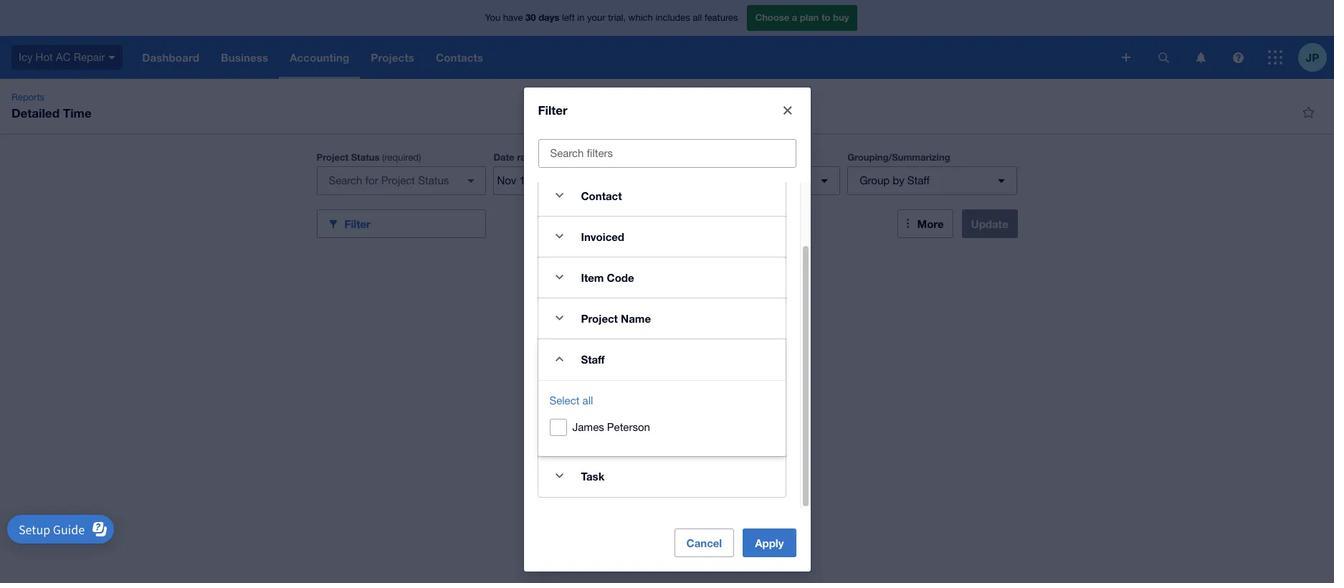 Task type: locate. For each thing, give the bounding box(es) containing it.
buy
[[833, 12, 849, 23]]

0 horizontal spatial staff
[[581, 352, 605, 365]]

1 horizontal spatial filter
[[538, 102, 568, 117]]

filter down "status"
[[345, 217, 371, 230]]

status
[[351, 151, 380, 163]]

collapse image
[[545, 345, 574, 373]]

you
[[485, 12, 501, 23]]

plan
[[800, 12, 819, 23]]

more
[[918, 217, 944, 230]]

all left features at the top right of the page
[[693, 12, 702, 23]]

icy
[[19, 51, 33, 63]]

30
[[526, 12, 536, 23]]

expand image
[[545, 181, 574, 210], [545, 222, 574, 251], [545, 263, 574, 292], [545, 304, 574, 332], [545, 462, 574, 490]]

icy hot ac repair button
[[0, 36, 131, 79]]

1 horizontal spatial staff
[[908, 174, 930, 186]]

repair
[[74, 51, 105, 63]]

features
[[705, 12, 738, 23]]

1 expand image from the top
[[545, 181, 574, 210]]

svg image
[[1269, 50, 1283, 65], [1159, 52, 1169, 63]]

have
[[503, 12, 523, 23]]

Search filters field
[[539, 139, 796, 167]]

update
[[971, 217, 1009, 230]]

group by staff button
[[848, 166, 1018, 195]]

includes
[[656, 12, 691, 23]]

0 horizontal spatial project
[[317, 151, 349, 163]]

all
[[693, 12, 702, 23], [583, 394, 593, 406]]

0 vertical spatial filter
[[538, 102, 568, 117]]

1 vertical spatial filter
[[345, 217, 371, 230]]

1 vertical spatial staff
[[581, 352, 605, 365]]

peterson
[[607, 421, 650, 433]]

month
[[568, 152, 594, 163]]

jp button
[[1299, 36, 1335, 79]]

by
[[893, 174, 905, 186]]

expand image left item
[[545, 263, 574, 292]]

reports detailed time
[[11, 92, 92, 120]]

group
[[860, 174, 890, 186]]

to
[[822, 12, 831, 23]]

2 expand image from the top
[[545, 222, 574, 251]]

james
[[573, 421, 604, 433]]

choose a plan to buy
[[756, 12, 849, 23]]

jp banner
[[0, 0, 1335, 79]]

all right select
[[583, 394, 593, 406]]

ac
[[56, 51, 71, 63]]

project for project name
[[581, 312, 618, 325]]

1 vertical spatial all
[[583, 394, 593, 406]]

project left "status"
[[317, 151, 349, 163]]

0 horizontal spatial all
[[583, 394, 593, 406]]

0 vertical spatial project
[[317, 151, 349, 163]]

staff right by
[[908, 174, 930, 186]]

0 horizontal spatial filter
[[345, 217, 371, 230]]

range
[[517, 151, 543, 163]]

1 horizontal spatial project
[[581, 312, 618, 325]]

svg image
[[1197, 52, 1206, 63], [1233, 52, 1244, 63], [1122, 53, 1131, 62], [108, 56, 116, 59]]

trial,
[[608, 12, 626, 23]]

date range this month
[[494, 151, 594, 163]]

a
[[792, 12, 798, 23]]

all inside you have 30 days left in your trial, which includes all features
[[693, 12, 702, 23]]

expand image up collapse 'image' on the left of the page
[[545, 304, 574, 332]]

apply button
[[743, 528, 796, 557]]

1 horizontal spatial svg image
[[1269, 50, 1283, 65]]

)
[[419, 152, 421, 163]]

expand image for project name
[[545, 304, 574, 332]]

1 vertical spatial project
[[581, 312, 618, 325]]

staff inside popup button
[[908, 174, 930, 186]]

project
[[317, 151, 349, 163], [581, 312, 618, 325]]

filter
[[538, 102, 568, 117], [345, 217, 371, 230]]

time
[[63, 105, 92, 120]]

1 horizontal spatial all
[[693, 12, 702, 23]]

project left name
[[581, 312, 618, 325]]

staff right collapse 'image' on the left of the page
[[581, 352, 605, 365]]

project inside filter dialog
[[581, 312, 618, 325]]

4 expand image from the top
[[545, 304, 574, 332]]

navigation inside jp banner
[[131, 36, 1112, 79]]

staff
[[908, 174, 930, 186], [581, 352, 605, 365]]

3 expand image from the top
[[545, 263, 574, 292]]

expand image down this
[[545, 181, 574, 210]]

0 vertical spatial staff
[[908, 174, 930, 186]]

navigation
[[131, 36, 1112, 79]]

staff inside filter dialog
[[581, 352, 605, 365]]

required
[[385, 152, 419, 163]]

you have 30 days left in your trial, which includes all features
[[485, 12, 738, 23]]

0 vertical spatial all
[[693, 12, 702, 23]]

filter up this
[[538, 102, 568, 117]]

expand image left task
[[545, 462, 574, 490]]

expand image left invoiced
[[545, 222, 574, 251]]

5 expand image from the top
[[545, 462, 574, 490]]



Task type: vqa. For each thing, say whether or not it's contained in the screenshot.
Save as custom
no



Task type: describe. For each thing, give the bounding box(es) containing it.
grouping/summarizing
[[848, 151, 951, 163]]

Select end date field
[[565, 167, 635, 194]]

filter dialog
[[524, 87, 811, 571]]

code
[[607, 271, 634, 284]]

detailed
[[11, 105, 60, 120]]

project for project status ( required )
[[317, 151, 349, 163]]

choose
[[756, 12, 790, 23]]

reports
[[11, 92, 44, 103]]

cancel
[[687, 536, 722, 549]]

filter inside button
[[345, 217, 371, 230]]

invoiced
[[581, 230, 625, 243]]

expand image for contact
[[545, 181, 574, 210]]

all inside button
[[583, 394, 593, 406]]

left
[[562, 12, 575, 23]]

days
[[539, 12, 560, 23]]

your
[[587, 12, 606, 23]]

close image
[[773, 96, 802, 124]]

expand image for invoiced
[[545, 222, 574, 251]]

filter inside dialog
[[538, 102, 568, 117]]

date
[[494, 151, 515, 163]]

james peterson
[[573, 421, 650, 433]]

hot
[[36, 51, 53, 63]]

select
[[550, 394, 580, 406]]

icy hot ac repair
[[19, 51, 105, 63]]

project status ( required )
[[317, 151, 421, 163]]

task
[[581, 469, 605, 482]]

group by staff
[[860, 174, 930, 186]]

expand image for item code
[[545, 263, 574, 292]]

cancel button
[[675, 528, 735, 557]]

more button
[[898, 209, 954, 238]]

Select start date field
[[494, 167, 564, 194]]

which
[[629, 12, 653, 23]]

item
[[581, 271, 604, 284]]

0 horizontal spatial svg image
[[1159, 52, 1169, 63]]

project name
[[581, 312, 651, 325]]

reports link
[[6, 90, 50, 105]]

select all
[[550, 394, 593, 406]]

expand image for task
[[545, 462, 574, 490]]

in
[[578, 12, 585, 23]]

svg image inside icy hot ac repair popup button
[[108, 56, 116, 59]]

name
[[621, 312, 651, 325]]

apply
[[755, 536, 784, 549]]

(
[[382, 152, 385, 163]]

jp
[[1307, 51, 1320, 63]]

select all button
[[550, 392, 593, 409]]

contact
[[581, 189, 622, 202]]

update button
[[962, 209, 1018, 238]]

this
[[548, 152, 565, 163]]

item code
[[581, 271, 634, 284]]

filter button
[[317, 209, 487, 238]]



